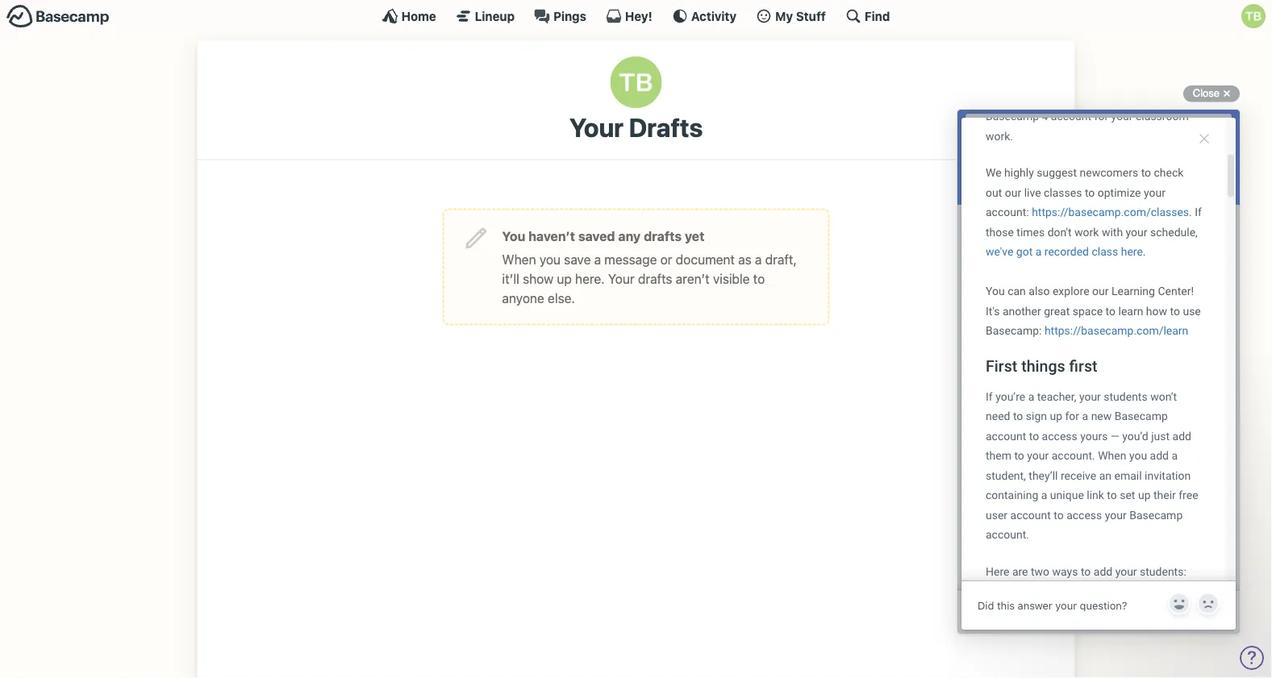 Task type: locate. For each thing, give the bounding box(es) containing it.
find
[[865, 9, 890, 23]]

you
[[540, 252, 561, 267]]

your inside you haven't saved any drafts yet when you save a message or document as a draft, it'll show up here. your drafts aren't visible to anyone else.
[[608, 271, 635, 286]]

show
[[523, 271, 554, 286]]

as
[[739, 252, 752, 267]]

1 vertical spatial your
[[608, 271, 635, 286]]

my stuff button
[[756, 8, 826, 24]]

0 vertical spatial tim burton image
[[1242, 4, 1266, 28]]

1 horizontal spatial a
[[755, 252, 762, 267]]

when
[[502, 252, 536, 267]]

cross small image
[[1218, 84, 1237, 103], [1218, 84, 1237, 103]]

drafts
[[644, 228, 682, 244], [638, 271, 673, 286]]

stuff
[[796, 9, 826, 23]]

1 horizontal spatial tim burton image
[[1242, 4, 1266, 28]]

0 vertical spatial drafts
[[644, 228, 682, 244]]

haven't
[[529, 228, 575, 244]]

drafts
[[629, 112, 703, 143]]

drafts up or
[[644, 228, 682, 244]]

your down message
[[608, 271, 635, 286]]

a right as
[[755, 252, 762, 267]]

aren't
[[676, 271, 710, 286]]

pings button
[[534, 8, 587, 24]]

drafts down or
[[638, 271, 673, 286]]

close
[[1193, 87, 1220, 99]]

your
[[570, 112, 624, 143], [608, 271, 635, 286]]

main element
[[0, 0, 1273, 31]]

draft,
[[766, 252, 797, 267]]

else.
[[548, 290, 575, 306]]

0 horizontal spatial a
[[594, 252, 601, 267]]

your left drafts
[[570, 112, 624, 143]]

switch accounts image
[[6, 4, 110, 29]]

activity
[[691, 9, 737, 23]]

find button
[[846, 8, 890, 24]]

tim burton image
[[1242, 4, 1266, 28], [610, 56, 662, 108]]

0 horizontal spatial tim burton image
[[610, 56, 662, 108]]

a right save
[[594, 252, 601, 267]]

or
[[661, 252, 673, 267]]

a
[[594, 252, 601, 267], [755, 252, 762, 267]]



Task type: vqa. For each thing, say whether or not it's contained in the screenshot.
A–Z
no



Task type: describe. For each thing, give the bounding box(es) containing it.
you
[[502, 228, 526, 244]]

visible
[[713, 271, 750, 286]]

lineup
[[475, 9, 515, 23]]

up
[[557, 271, 572, 286]]

saved
[[579, 228, 615, 244]]

lineup link
[[456, 8, 515, 24]]

it'll
[[502, 271, 520, 286]]

anyone
[[502, 290, 545, 306]]

close button
[[1184, 84, 1240, 103]]

pings
[[554, 9, 587, 23]]

any
[[618, 228, 641, 244]]

you haven't saved any drafts yet when you save a message or document as a draft, it'll show up here. your drafts aren't visible to anyone else.
[[502, 228, 797, 306]]

save
[[564, 252, 591, 267]]

tim burton image inside main 'element'
[[1242, 4, 1266, 28]]

my stuff
[[776, 9, 826, 23]]

your drafts
[[570, 112, 703, 143]]

my
[[776, 9, 793, 23]]

0 vertical spatial your
[[570, 112, 624, 143]]

1 a from the left
[[594, 252, 601, 267]]

document
[[676, 252, 735, 267]]

to
[[754, 271, 765, 286]]

home
[[402, 9, 436, 23]]

here.
[[575, 271, 605, 286]]

hey! button
[[606, 8, 653, 24]]

2 a from the left
[[755, 252, 762, 267]]

1 vertical spatial tim burton image
[[610, 56, 662, 108]]

1 vertical spatial drafts
[[638, 271, 673, 286]]

yet
[[685, 228, 705, 244]]

hey!
[[625, 9, 653, 23]]

home link
[[382, 8, 436, 24]]

message
[[605, 252, 657, 267]]

activity link
[[672, 8, 737, 24]]



